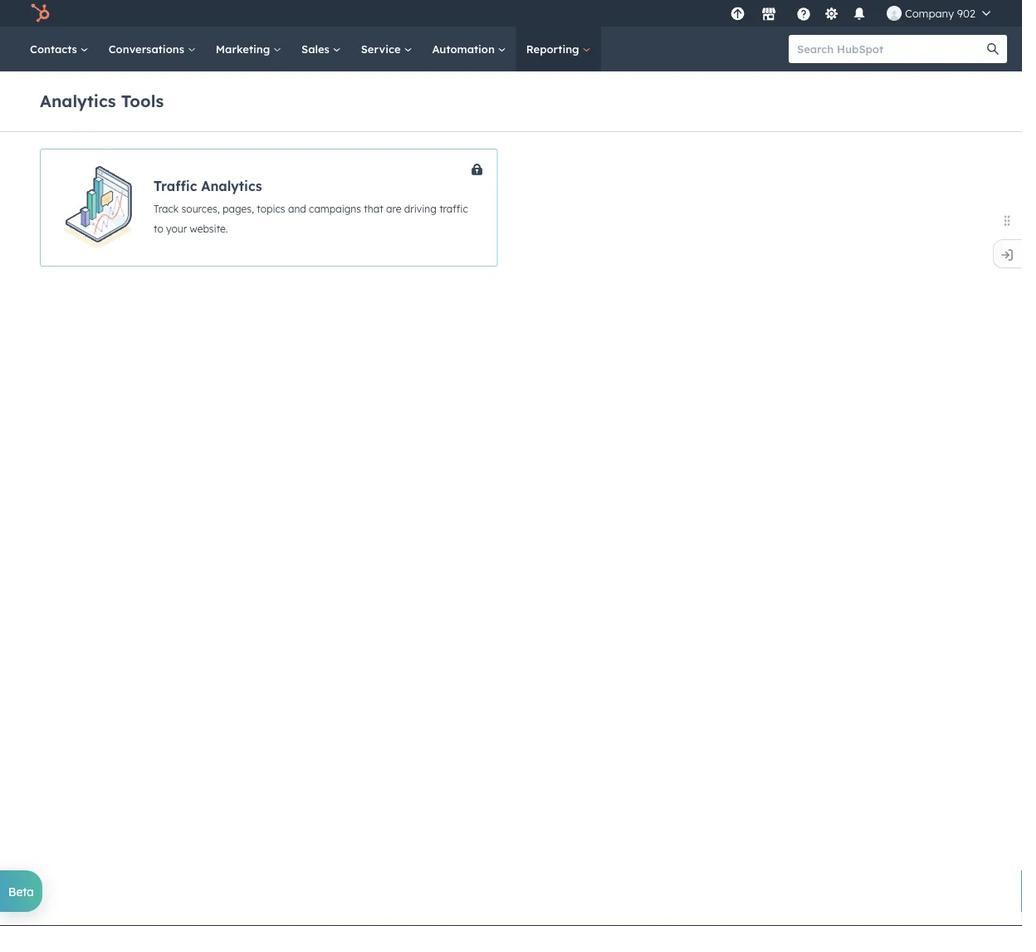 Task type: locate. For each thing, give the bounding box(es) containing it.
track
[[154, 203, 179, 215]]

beta
[[8, 884, 34, 898]]

pages,
[[223, 203, 254, 215]]

notifications image
[[852, 7, 867, 22]]

sales
[[302, 42, 333, 56]]

marketing
[[216, 42, 273, 56]]

that
[[364, 203, 383, 215]]

campaigns
[[309, 203, 361, 215]]

analytics
[[40, 90, 116, 111], [201, 178, 262, 194]]

topics
[[257, 203, 285, 215]]

marketplaces button
[[752, 0, 786, 27]]

your
[[166, 223, 187, 235]]

902
[[957, 6, 976, 20]]

marketplaces image
[[762, 7, 776, 22]]

1 vertical spatial analytics
[[201, 178, 262, 194]]

and
[[288, 203, 306, 215]]

analytics up pages,
[[201, 178, 262, 194]]

traffic
[[439, 203, 468, 215]]

sales link
[[292, 27, 351, 71]]

analytics inside traffic analytics track sources, pages, topics and campaigns that are driving traffic to your website.
[[201, 178, 262, 194]]

mateo roberts image
[[887, 6, 902, 21]]

none checkbox containing traffic analytics
[[40, 149, 498, 267]]

service
[[361, 42, 404, 56]]

help button
[[790, 0, 818, 27]]

None checkbox
[[40, 149, 498, 267]]

0 vertical spatial analytics
[[40, 90, 116, 111]]

analytics down contacts link
[[40, 90, 116, 111]]

to
[[154, 223, 163, 235]]

company 902
[[905, 6, 976, 20]]

conversations
[[109, 42, 188, 56]]

conversations link
[[99, 27, 206, 71]]

Search HubSpot search field
[[789, 35, 992, 63]]

sources,
[[182, 203, 220, 215]]

traffic analytics track sources, pages, topics and campaigns that are driving traffic to your website.
[[154, 178, 468, 235]]

service link
[[351, 27, 422, 71]]

tools
[[121, 90, 164, 111]]

search button
[[979, 35, 1007, 63]]

1 horizontal spatial analytics
[[201, 178, 262, 194]]

automation
[[432, 42, 498, 56]]



Task type: describe. For each thing, give the bounding box(es) containing it.
company 902 button
[[877, 0, 1001, 27]]

reporting
[[526, 42, 583, 56]]

search image
[[987, 43, 999, 55]]

beta button
[[0, 870, 42, 912]]

settings image
[[824, 7, 839, 22]]

analytics tools
[[40, 90, 164, 111]]

upgrade link
[[727, 5, 748, 22]]

notifications button
[[845, 0, 874, 27]]

are
[[386, 203, 401, 215]]

settings link
[[821, 5, 842, 22]]

company 902 menu
[[726, 0, 1002, 27]]

help image
[[796, 7, 811, 22]]

hubspot image
[[30, 3, 50, 23]]

upgrade image
[[730, 7, 745, 22]]

website.
[[190, 223, 228, 235]]

driving
[[404, 203, 437, 215]]

0 horizontal spatial analytics
[[40, 90, 116, 111]]

traffic
[[154, 178, 197, 194]]

hubspot link
[[20, 3, 62, 23]]

contacts link
[[20, 27, 99, 71]]

company
[[905, 6, 954, 20]]

automation link
[[422, 27, 516, 71]]

contacts
[[30, 42, 80, 56]]

reporting link
[[516, 27, 601, 71]]

marketing link
[[206, 27, 292, 71]]



Task type: vqa. For each thing, say whether or not it's contained in the screenshot.
the topmost Opened 0
no



